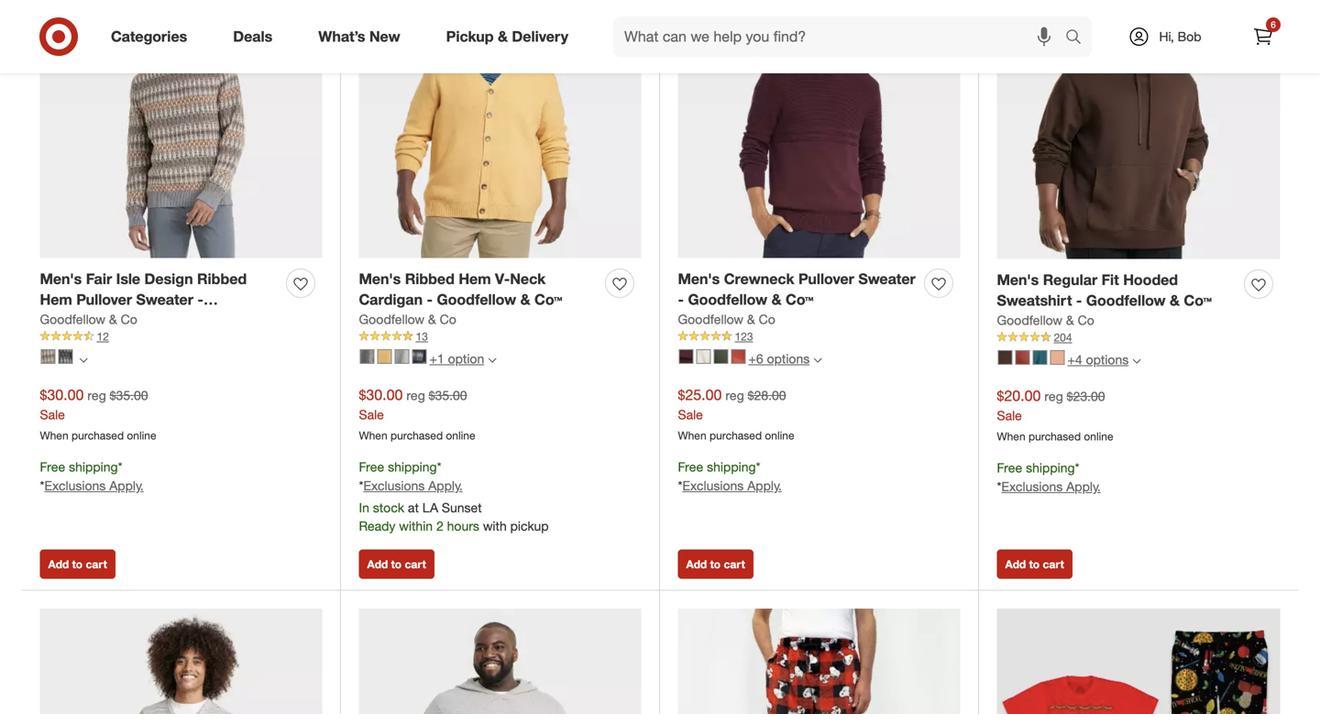 Task type: describe. For each thing, give the bounding box(es) containing it.
when for men's regular fit hooded sweatshirt - goodfellow & co™
[[997, 430, 1026, 443]]

men's for men's regular fit hooded sweatshirt - goodfellow & co™
[[997, 271, 1039, 289]]

goodfellow inside men's crewneck pullover sweater - goodfellow & co™
[[688, 291, 768, 309]]

$30.00 for men's fair isle design ribbed hem pullover sweater - goodfellow & co™
[[40, 386, 84, 404]]

& inside men's regular fit hooded sweatshirt - goodfellow & co™
[[1170, 292, 1180, 310]]

what's
[[318, 28, 365, 45]]

+6 options button
[[671, 344, 830, 374]]

hi, bob
[[1159, 28, 1202, 44]]

pullover inside men's crewneck pullover sweater - goodfellow & co™
[[799, 270, 855, 288]]

men's ribbed hem v-neck cardigan - goodfellow & co™ link
[[359, 268, 598, 310]]

+4
[[1068, 352, 1083, 368]]

men's crewneck pullover sweater - goodfellow & co™ link
[[678, 268, 917, 310]]

all colors + 4 more colors image
[[1133, 357, 1141, 365]]

add for men's crewneck pullover sweater - goodfellow & co™
[[686, 558, 707, 571]]

hooded
[[1123, 271, 1178, 289]]

goodfellow & co for hem
[[40, 311, 137, 327]]

pickup
[[446, 28, 494, 45]]

goodfellow down sweatshirt
[[997, 312, 1063, 328]]

2
[[436, 518, 444, 534]]

all colors + 6 more colors element
[[814, 354, 822, 365]]

What can we help you find? suggestions appear below search field
[[613, 17, 1070, 57]]

rust image
[[731, 350, 746, 364]]

goodfellow & co link for cardigan
[[359, 310, 456, 329]]

co™ inside men's ribbed hem v-neck cardigan - goodfellow & co™
[[535, 291, 563, 309]]

sunset
[[442, 500, 482, 516]]

& down fair
[[109, 311, 117, 327]]

hem inside men's ribbed hem v-neck cardigan - goodfellow & co™
[[459, 270, 491, 288]]

$30.00 reg $35.00 sale when purchased online for -
[[359, 386, 475, 442]]

options for &
[[767, 351, 810, 367]]

add to cart for men's fair isle design ribbed hem pullover sweater - goodfellow & co™
[[48, 558, 107, 571]]

isle
[[116, 270, 140, 288]]

purchased for -
[[1029, 430, 1081, 443]]

goodfellow & co for goodfellow
[[678, 311, 776, 327]]

exclusions for men's regular fit hooded sweatshirt - goodfellow & co™
[[1002, 479, 1063, 495]]

pullover inside men's fair isle design ribbed hem pullover sweater - goodfellow & co™
[[76, 291, 132, 309]]

ribbed inside men's ribbed hem v-neck cardigan - goodfellow & co™
[[405, 270, 455, 288]]

to for men's fair isle design ribbed hem pullover sweater - goodfellow & co™
[[72, 558, 83, 571]]

goodfellow & co link for -
[[997, 311, 1095, 330]]

add to cart button for men's regular fit hooded sweatshirt - goodfellow & co™
[[997, 550, 1073, 579]]

black image
[[58, 350, 73, 364]]

13 link
[[359, 329, 641, 345]]

cart for cardigan
[[405, 558, 426, 571]]

online for &
[[765, 429, 795, 442]]

men's for men's crewneck pullover sweater - goodfellow & co™
[[678, 270, 720, 288]]

ready
[[359, 518, 396, 534]]

men's regular fit hooded sweatshirt - goodfellow & co™
[[997, 271, 1212, 310]]

light gray image
[[395, 350, 409, 364]]

reg for -
[[1045, 388, 1063, 405]]

+1 option
[[430, 351, 484, 367]]

neck
[[510, 270, 546, 288]]

apply. for pullover
[[109, 478, 144, 494]]

add to cart for men's regular fit hooded sweatshirt - goodfellow & co™
[[1005, 558, 1064, 571]]

+6 options
[[749, 351, 810, 367]]

at
[[408, 500, 419, 516]]

men's crewneck pullover sweater - goodfellow & co™
[[678, 270, 916, 309]]

$20.00
[[997, 387, 1041, 405]]

add to cart for men's ribbed hem v-neck cardigan - goodfellow & co™
[[367, 558, 426, 571]]

exclusions for men's crewneck pullover sweater - goodfellow & co™
[[683, 478, 744, 494]]

fair
[[86, 270, 112, 288]]

green image
[[714, 350, 729, 364]]

free shipping * * exclusions apply. in stock at  la sunset ready within 2 hours with pickup
[[359, 459, 549, 534]]

deals
[[233, 28, 273, 45]]

delivery
[[512, 28, 569, 45]]

hem inside men's fair isle design ribbed hem pullover sweater - goodfellow & co™
[[40, 291, 72, 309]]

option
[[448, 351, 484, 367]]

- inside men's fair isle design ribbed hem pullover sweater - goodfellow & co™
[[198, 291, 203, 309]]

123
[[735, 330, 753, 343]]

co™ inside men's crewneck pullover sweater - goodfellow & co™
[[786, 291, 814, 309]]

$35.00 for sweater
[[110, 388, 148, 404]]

add to cart button for men's ribbed hem v-neck cardigan - goodfellow & co™
[[359, 550, 435, 579]]

stock
[[373, 500, 404, 516]]

& up 123
[[747, 311, 755, 327]]

v-
[[495, 270, 510, 288]]

co for &
[[759, 311, 776, 327]]

$25.00
[[678, 386, 722, 404]]

exclusions apply. link for $30.00
[[44, 478, 144, 494]]

exclusions for men's fair isle design ribbed hem pullover sweater - goodfellow & co™
[[44, 478, 106, 494]]

when for men's crewneck pullover sweater - goodfellow & co™
[[678, 429, 707, 442]]

$28.00
[[748, 388, 786, 404]]

peach orange image
[[1050, 350, 1065, 365]]

- inside men's crewneck pullover sweater - goodfellow & co™
[[678, 291, 684, 309]]

with
[[483, 518, 507, 534]]

goodfellow up 12
[[40, 311, 105, 327]]

men's for men's fair isle design ribbed hem pullover sweater - goodfellow & co™
[[40, 270, 82, 288]]

& inside men's crewneck pullover sweater - goodfellow & co™
[[772, 291, 782, 309]]

$20.00 reg $23.00 sale when purchased online
[[997, 387, 1114, 443]]

sweatshirt
[[997, 292, 1072, 310]]

- inside men's regular fit hooded sweatshirt - goodfellow & co™
[[1076, 292, 1082, 310]]

apply. for goodfellow
[[1067, 479, 1101, 495]]

men's fair isle design ribbed hem pullover sweater - goodfellow & co™
[[40, 270, 247, 330]]

+4 options button
[[990, 345, 1149, 375]]

goodfellow inside men's regular fit hooded sweatshirt - goodfellow & co™
[[1087, 292, 1166, 310]]

add for men's regular fit hooded sweatshirt - goodfellow & co™
[[1005, 558, 1026, 571]]

cart for goodfellow
[[724, 558, 745, 571]]

regular
[[1043, 271, 1098, 289]]

deals link
[[218, 17, 295, 57]]

to for men's regular fit hooded sweatshirt - goodfellow & co™
[[1029, 558, 1040, 571]]

pickup & delivery
[[446, 28, 569, 45]]

online for -
[[446, 429, 475, 442]]

add to cart button for men's crewneck pullover sweater - goodfellow & co™
[[678, 550, 754, 579]]

204
[[1054, 331, 1072, 344]]

navy blue image
[[412, 350, 427, 364]]

cart for -
[[1043, 558, 1064, 571]]

pickup
[[510, 518, 549, 534]]

all colors image
[[79, 356, 88, 365]]

reg for cardigan
[[407, 388, 425, 404]]

exclusions for men's ribbed hem v-neck cardigan - goodfellow & co™
[[364, 478, 425, 494]]

shipping for -
[[1026, 460, 1075, 476]]

+4 options
[[1068, 352, 1129, 368]]

goodfellow inside men's ribbed hem v-neck cardigan - goodfellow & co™
[[437, 291, 516, 309]]

sale for men's fair isle design ribbed hem pullover sweater - goodfellow & co™
[[40, 407, 65, 423]]

add to cart button for men's fair isle design ribbed hem pullover sweater - goodfellow & co™
[[40, 550, 115, 579]]

free shipping * * exclusions apply. for $20.00
[[997, 460, 1101, 495]]

fit
[[1102, 271, 1119, 289]]

dark red image
[[1016, 350, 1030, 365]]

cream image
[[696, 350, 711, 364]]

when for men's ribbed hem v-neck cardigan - goodfellow & co™
[[359, 429, 388, 442]]

& inside men's fair isle design ribbed hem pullover sweater - goodfellow & co™
[[123, 312, 133, 330]]

cardigan
[[359, 291, 423, 309]]



Task type: vqa. For each thing, say whether or not it's contained in the screenshot.
(4,439)
no



Task type: locate. For each thing, give the bounding box(es) containing it.
all colors + 1 more colors element
[[488, 354, 496, 365]]

what's new
[[318, 28, 400, 45]]

men's ribbed hem v-neck cardigan - goodfellow & co™
[[359, 270, 563, 309]]

when down $20.00
[[997, 430, 1026, 443]]

pullover down fair
[[76, 291, 132, 309]]

men's
[[40, 270, 82, 288], [359, 270, 401, 288], [678, 270, 720, 288], [997, 271, 1039, 289]]

design
[[144, 270, 193, 288]]

0 horizontal spatial pullover
[[76, 291, 132, 309]]

shipping for hem
[[69, 459, 118, 475]]

free for men's crewneck pullover sweater - goodfellow & co™
[[678, 459, 704, 475]]

co™ inside men's fair isle design ribbed hem pullover sweater - goodfellow & co™
[[138, 312, 166, 330]]

goodfellow & co link
[[40, 310, 137, 329], [359, 310, 456, 329], [678, 310, 776, 329], [997, 311, 1095, 330]]

men's v-neck pullover sweater - goodfellow & co™ image
[[40, 609, 322, 714], [40, 609, 322, 714]]

sweater up the 123 link
[[859, 270, 916, 288]]

+6
[[749, 351, 764, 367]]

123 link
[[678, 329, 961, 345]]

2 $35.00 from the left
[[429, 388, 467, 404]]

add to cart for men's crewneck pullover sweater - goodfellow & co™
[[686, 558, 745, 571]]

3 add from the left
[[686, 558, 707, 571]]

purchased down $23.00
[[1029, 430, 1081, 443]]

1 vertical spatial hem
[[40, 291, 72, 309]]

shipping inside free shipping * * exclusions apply. in stock at  la sunset ready within 2 hours with pickup
[[388, 459, 437, 475]]

online inside $20.00 reg $23.00 sale when purchased online
[[1084, 430, 1114, 443]]

shipping
[[69, 459, 118, 475], [388, 459, 437, 475], [707, 459, 756, 475], [1026, 460, 1075, 476]]

free for men's ribbed hem v-neck cardigan - goodfellow & co™
[[359, 459, 384, 475]]

6 link
[[1243, 17, 1284, 57]]

goodfellow & co link for goodfellow
[[678, 310, 776, 329]]

& up +1
[[428, 311, 436, 327]]

1 horizontal spatial hem
[[459, 270, 491, 288]]

co™ inside men's regular fit hooded sweatshirt - goodfellow & co™
[[1184, 292, 1212, 310]]

within
[[399, 518, 433, 534]]

$30.00 reg $35.00 sale when purchased online down +1 option dropdown button
[[359, 386, 475, 442]]

reg down all colors image
[[87, 388, 106, 404]]

ribbed up cardigan
[[405, 270, 455, 288]]

1 add to cart from the left
[[48, 558, 107, 571]]

& down neck
[[520, 291, 530, 309]]

& inside men's ribbed hem v-neck cardigan - goodfellow & co™
[[520, 291, 530, 309]]

$30.00 reg $35.00 sale when purchased online for pullover
[[40, 386, 156, 442]]

goodfellow & co down sweatshirt
[[997, 312, 1095, 328]]

dark teal blue image
[[1033, 350, 1048, 365]]

1 horizontal spatial $30.00
[[359, 386, 403, 404]]

add for men's fair isle design ribbed hem pullover sweater - goodfellow & co™
[[48, 558, 69, 571]]

sweater down design
[[136, 291, 193, 309]]

goodfellow & co up 12
[[40, 311, 137, 327]]

goodfellow & co link for hem
[[40, 310, 137, 329]]

1 $30.00 from the left
[[40, 386, 84, 404]]

sweater inside men's fair isle design ribbed hem pullover sweater - goodfellow & co™
[[136, 291, 193, 309]]

to
[[72, 558, 83, 571], [391, 558, 402, 571], [710, 558, 721, 571], [1029, 558, 1040, 571]]

sale for men's crewneck pullover sweater - goodfellow & co™
[[678, 407, 703, 423]]

goodfellow & co
[[40, 311, 137, 327], [359, 311, 456, 327], [678, 311, 776, 327], [997, 312, 1095, 328]]

exclusions apply. link for $25.00
[[683, 478, 782, 494]]

free
[[40, 459, 65, 475], [359, 459, 384, 475], [678, 459, 704, 475], [997, 460, 1023, 476]]

men's ribbed hem hooded pullover sweater - goodfellow & co™ image
[[359, 609, 641, 714], [359, 609, 641, 714]]

- up 12 "link"
[[198, 291, 203, 309]]

men's up cardigan
[[359, 270, 401, 288]]

1 horizontal spatial options
[[1086, 352, 1129, 368]]

in
[[359, 500, 369, 516]]

1 $35.00 from the left
[[110, 388, 148, 404]]

add to cart button
[[40, 550, 115, 579], [359, 550, 435, 579], [678, 550, 754, 579], [997, 550, 1073, 579]]

men's home alone sleep pajama set 2pc - red/black image
[[997, 609, 1281, 714], [997, 609, 1281, 714]]

1 vertical spatial pullover
[[76, 291, 132, 309]]

0 horizontal spatial $35.00
[[110, 388, 148, 404]]

$30.00 down black image in the left of the page
[[40, 386, 84, 404]]

$30.00 down gold icon
[[359, 386, 403, 404]]

3 to from the left
[[710, 558, 721, 571]]

$30.00 reg $35.00 sale when purchased online
[[40, 386, 156, 442], [359, 386, 475, 442]]

sweater
[[859, 270, 916, 288], [136, 291, 193, 309]]

free inside free shipping * * exclusions apply. in stock at  la sunset ready within 2 hours with pickup
[[359, 459, 384, 475]]

goodfellow & co up 123
[[678, 311, 776, 327]]

& right 12
[[123, 312, 133, 330]]

all colors + 4 more colors element
[[1133, 355, 1141, 366]]

goodfellow up 123
[[678, 311, 744, 327]]

all colors element
[[79, 354, 88, 365]]

add to cart
[[48, 558, 107, 571], [367, 558, 426, 571], [686, 558, 745, 571], [1005, 558, 1064, 571]]

sale for men's regular fit hooded sweatshirt - goodfellow & co™
[[997, 408, 1022, 424]]

online for goodfellow
[[1084, 430, 1114, 443]]

when down $25.00
[[678, 429, 707, 442]]

apply. for &
[[748, 478, 782, 494]]

options left all colors + 4 more colors element
[[1086, 352, 1129, 368]]

apply. inside free shipping * * exclusions apply. in stock at  la sunset ready within 2 hours with pickup
[[428, 478, 463, 494]]

men's for men's ribbed hem v-neck cardigan - goodfellow & co™
[[359, 270, 401, 288]]

co for goodfellow
[[1078, 312, 1095, 328]]

when up the in
[[359, 429, 388, 442]]

$35.00 for goodfellow
[[429, 388, 467, 404]]

6
[[1271, 19, 1276, 30]]

search button
[[1057, 17, 1101, 61]]

reg for hem
[[87, 388, 106, 404]]

0 vertical spatial hem
[[459, 270, 491, 288]]

1 horizontal spatial free shipping * * exclusions apply.
[[678, 459, 782, 494]]

exclusions apply. link for $20.00
[[1002, 479, 1101, 495]]

2 horizontal spatial free shipping * * exclusions apply.
[[997, 460, 1101, 495]]

what's new link
[[303, 17, 423, 57]]

purchased for cardigan
[[391, 429, 443, 442]]

co™ down design
[[138, 312, 166, 330]]

dark gray image
[[360, 350, 375, 364]]

12 link
[[40, 329, 322, 345]]

2 add to cart from the left
[[367, 558, 426, 571]]

ribbed right design
[[197, 270, 247, 288]]

purchased inside $20.00 reg $23.00 sale when purchased online
[[1029, 430, 1081, 443]]

goodfellow
[[437, 291, 516, 309], [688, 291, 768, 309], [1087, 292, 1166, 310], [40, 311, 105, 327], [359, 311, 425, 327], [678, 311, 744, 327], [40, 312, 119, 330], [997, 312, 1063, 328]]

1 vertical spatial sweater
[[136, 291, 193, 309]]

1 cart from the left
[[86, 558, 107, 571]]

pullover up the 123 link
[[799, 270, 855, 288]]

1 to from the left
[[72, 558, 83, 571]]

4 add to cart button from the left
[[997, 550, 1073, 579]]

men's inside men's regular fit hooded sweatshirt - goodfellow & co™
[[997, 271, 1039, 289]]

la
[[422, 500, 438, 516]]

hem
[[459, 270, 491, 288], [40, 291, 72, 309]]

3 add to cart from the left
[[686, 558, 745, 571]]

exclusions inside free shipping * * exclusions apply. in stock at  la sunset ready within 2 hours with pickup
[[364, 478, 425, 494]]

goodfellow down fit
[[1087, 292, 1166, 310]]

$25.00 reg $28.00 sale when purchased online
[[678, 386, 795, 442]]

1 $30.00 reg $35.00 sale when purchased online from the left
[[40, 386, 156, 442]]

men's left fair
[[40, 270, 82, 288]]

to for men's crewneck pullover sweater - goodfellow & co™
[[710, 558, 721, 571]]

free shipping * * exclusions apply. for $30.00
[[40, 459, 144, 494]]

free shipping * * exclusions apply. for $25.00
[[678, 459, 782, 494]]

- down regular
[[1076, 292, 1082, 310]]

goodfellow & co up the 13
[[359, 311, 456, 327]]

new
[[369, 28, 400, 45]]

2 add to cart button from the left
[[359, 550, 435, 579]]

+1
[[430, 351, 444, 367]]

0 vertical spatial pullover
[[799, 270, 855, 288]]

all colors + 6 more colors image
[[814, 356, 822, 365]]

burgundy image
[[679, 350, 694, 364]]

0 horizontal spatial hem
[[40, 291, 72, 309]]

men's inside men's crewneck pullover sweater - goodfellow & co™
[[678, 270, 720, 288]]

purchased up free shipping * * exclusions apply. in stock at  la sunset ready within 2 hours with pickup
[[391, 429, 443, 442]]

ribbed inside men's fair isle design ribbed hem pullover sweater - goodfellow & co™
[[197, 270, 247, 288]]

co
[[121, 311, 137, 327], [440, 311, 456, 327], [759, 311, 776, 327], [1078, 312, 1095, 328]]

4 add from the left
[[1005, 558, 1026, 571]]

online
[[127, 429, 156, 442], [446, 429, 475, 442], [765, 429, 795, 442], [1084, 430, 1114, 443]]

3 add to cart button from the left
[[678, 550, 754, 579]]

204 link
[[997, 330, 1281, 346]]

gold image
[[377, 350, 392, 364]]

dark brown image
[[998, 350, 1013, 365]]

0 horizontal spatial sweater
[[136, 291, 193, 309]]

reg inside $20.00 reg $23.00 sale when purchased online
[[1045, 388, 1063, 405]]

3 cart from the left
[[724, 558, 745, 571]]

1 horizontal spatial $30.00 reg $35.00 sale when purchased online
[[359, 386, 475, 442]]

goodfellow & co for -
[[997, 312, 1095, 328]]

reg left $23.00
[[1045, 388, 1063, 405]]

2 cart from the left
[[405, 558, 426, 571]]

pickup & delivery link
[[431, 17, 591, 57]]

men's regular fit hooded sweatshirt - goodfellow & co™ image
[[997, 0, 1281, 259], [997, 0, 1281, 259]]

pullover
[[799, 270, 855, 288], [76, 291, 132, 309]]

options left all colors + 6 more colors element
[[767, 351, 810, 367]]

hi,
[[1159, 28, 1174, 44]]

2 $30.00 from the left
[[359, 386, 403, 404]]

purchased
[[72, 429, 124, 442], [391, 429, 443, 442], [710, 429, 762, 442], [1029, 430, 1081, 443]]

men's inside men's fair isle design ribbed hem pullover sweater - goodfellow & co™
[[40, 270, 82, 288]]

when inside $25.00 reg $28.00 sale when purchased online
[[678, 429, 707, 442]]

$30.00
[[40, 386, 84, 404], [359, 386, 403, 404]]

goodfellow & co link up the 13
[[359, 310, 456, 329]]

sale inside $25.00 reg $28.00 sale when purchased online
[[678, 407, 703, 423]]

$30.00 for men's ribbed hem v-neck cardigan - goodfellow & co™
[[359, 386, 403, 404]]

men's peanuts snoopy fleece pajama pants - red image
[[678, 609, 961, 714], [678, 609, 961, 714]]

brown image
[[41, 350, 55, 364]]

1 horizontal spatial $35.00
[[429, 388, 467, 404]]

sweater inside men's crewneck pullover sweater - goodfellow & co™
[[859, 270, 916, 288]]

- inside men's ribbed hem v-neck cardigan - goodfellow & co™
[[427, 291, 433, 309]]

when inside $20.00 reg $23.00 sale when purchased online
[[997, 430, 1026, 443]]

- up the 13
[[427, 291, 433, 309]]

when
[[40, 429, 68, 442], [359, 429, 388, 442], [678, 429, 707, 442], [997, 430, 1026, 443]]

reg inside $25.00 reg $28.00 sale when purchased online
[[726, 388, 744, 404]]

free for men's regular fit hooded sweatshirt - goodfellow & co™
[[997, 460, 1023, 476]]

sale down $20.00
[[997, 408, 1022, 424]]

goodfellow up all colors 'element'
[[40, 312, 119, 330]]

all colors + 1 more colors image
[[488, 356, 496, 365]]

search
[[1057, 29, 1101, 47]]

men's fair isle design ribbed hem pullover sweater - goodfellow & co™ image
[[40, 0, 322, 258], [40, 0, 322, 258]]

&
[[498, 28, 508, 45], [520, 291, 530, 309], [772, 291, 782, 309], [1170, 292, 1180, 310], [109, 311, 117, 327], [428, 311, 436, 327], [747, 311, 755, 327], [123, 312, 133, 330], [1066, 312, 1074, 328]]

crewneck
[[724, 270, 795, 288]]

co™ down neck
[[535, 291, 563, 309]]

when down brown image
[[40, 429, 68, 442]]

0 horizontal spatial ribbed
[[197, 270, 247, 288]]

men's regular fit hooded sweatshirt - goodfellow & co™ link
[[997, 269, 1237, 311]]

shipping for goodfellow
[[707, 459, 756, 475]]

4 cart from the left
[[1043, 558, 1064, 571]]

co™ up 204 link
[[1184, 292, 1212, 310]]

0 horizontal spatial free shipping * * exclusions apply.
[[40, 459, 144, 494]]

hem left v-
[[459, 270, 491, 288]]

purchased down all colors image
[[72, 429, 124, 442]]

1 horizontal spatial sweater
[[859, 270, 916, 288]]

*
[[118, 459, 122, 475], [437, 459, 442, 475], [756, 459, 761, 475], [1075, 460, 1080, 476], [40, 478, 44, 494], [359, 478, 364, 494], [678, 478, 683, 494], [997, 479, 1002, 495]]

men's inside men's ribbed hem v-neck cardigan - goodfellow & co™
[[359, 270, 401, 288]]

goodfellow inside men's fair isle design ribbed hem pullover sweater - goodfellow & co™
[[40, 312, 119, 330]]

purchased for hem
[[72, 429, 124, 442]]

$30.00 reg $35.00 sale when purchased online down all colors image
[[40, 386, 156, 442]]

2 ribbed from the left
[[405, 270, 455, 288]]

sale inside $20.00 reg $23.00 sale when purchased online
[[997, 408, 1022, 424]]

& right pickup
[[498, 28, 508, 45]]

co for -
[[440, 311, 456, 327]]

1 ribbed from the left
[[197, 270, 247, 288]]

4 to from the left
[[1029, 558, 1040, 571]]

1 add to cart button from the left
[[40, 550, 115, 579]]

$35.00 down +1 option at left
[[429, 388, 467, 404]]

co™ up the 123 link
[[786, 291, 814, 309]]

co for pullover
[[121, 311, 137, 327]]

1 horizontal spatial pullover
[[799, 270, 855, 288]]

ribbed
[[197, 270, 247, 288], [405, 270, 455, 288]]

goodfellow & co link down sweatshirt
[[997, 311, 1095, 330]]

$35.00 down 12 "link"
[[110, 388, 148, 404]]

men's up sweatshirt
[[997, 271, 1039, 289]]

online for pullover
[[127, 429, 156, 442]]

sale down $25.00
[[678, 407, 703, 423]]

bob
[[1178, 28, 1202, 44]]

4 add to cart from the left
[[1005, 558, 1064, 571]]

options for goodfellow
[[1086, 352, 1129, 368]]

add for men's ribbed hem v-neck cardigan - goodfellow & co™
[[367, 558, 388, 571]]

cart
[[86, 558, 107, 571], [405, 558, 426, 571], [724, 558, 745, 571], [1043, 558, 1064, 571]]

$23.00
[[1067, 388, 1105, 405]]

reg for goodfellow
[[726, 388, 744, 404]]

reg down +1 option dropdown button
[[407, 388, 425, 404]]

& down the hooded
[[1170, 292, 1180, 310]]

0 horizontal spatial $30.00
[[40, 386, 84, 404]]

purchased inside $25.00 reg $28.00 sale when purchased online
[[710, 429, 762, 442]]

0 horizontal spatial options
[[767, 351, 810, 367]]

cart for hem
[[86, 558, 107, 571]]

men's fair isle design ribbed hem pullover sweater - goodfellow & co™ link
[[40, 268, 279, 330]]

goodfellow & co link up 123
[[678, 310, 776, 329]]

goodfellow down crewneck
[[688, 291, 768, 309]]

sale down brown image
[[40, 407, 65, 423]]

categories link
[[95, 17, 210, 57]]

hours
[[447, 518, 480, 534]]

apply.
[[109, 478, 144, 494], [428, 478, 463, 494], [748, 478, 782, 494], [1067, 479, 1101, 495]]

0 vertical spatial sweater
[[859, 270, 916, 288]]

men's crewneck pullover sweater - goodfellow & co™ image
[[678, 0, 961, 258], [678, 0, 961, 258]]

1 horizontal spatial ribbed
[[405, 270, 455, 288]]

co down isle
[[121, 311, 137, 327]]

options inside dropdown button
[[767, 351, 810, 367]]

13
[[416, 330, 428, 343]]

2 add from the left
[[367, 558, 388, 571]]

reg
[[87, 388, 106, 404], [407, 388, 425, 404], [726, 388, 744, 404], [1045, 388, 1063, 405]]

exclusions apply. link
[[44, 478, 144, 494], [364, 478, 463, 494], [683, 478, 782, 494], [1002, 479, 1101, 495]]

shipping for cardigan
[[388, 459, 437, 475]]

sale
[[40, 407, 65, 423], [359, 407, 384, 423], [678, 407, 703, 423], [997, 408, 1022, 424]]

co down men's ribbed hem v-neck cardigan - goodfellow & co™
[[440, 311, 456, 327]]

purchased down $28.00
[[710, 429, 762, 442]]

when for men's fair isle design ribbed hem pullover sweater - goodfellow & co™
[[40, 429, 68, 442]]

free for men's fair isle design ribbed hem pullover sweater - goodfellow & co™
[[40, 459, 65, 475]]

+1 option button
[[352, 344, 505, 374]]

categories
[[111, 28, 187, 45]]

goodfellow & co link up 12
[[40, 310, 137, 329]]

purchased for goodfellow
[[710, 429, 762, 442]]

2 to from the left
[[391, 558, 402, 571]]

sale down the dark gray icon
[[359, 407, 384, 423]]

goodfellow & co for cardigan
[[359, 311, 456, 327]]

men's left crewneck
[[678, 270, 720, 288]]

& up 204
[[1066, 312, 1074, 328]]

co up '+6'
[[759, 311, 776, 327]]

online inside $25.00 reg $28.00 sale when purchased online
[[765, 429, 795, 442]]

1 add from the left
[[48, 558, 69, 571]]

options
[[767, 351, 810, 367], [1086, 352, 1129, 368]]

men's ribbed hem v-neck cardigan - goodfellow & co™ image
[[359, 0, 641, 258], [359, 0, 641, 258]]

apply. for -
[[428, 478, 463, 494]]

options inside dropdown button
[[1086, 352, 1129, 368]]

goodfellow down cardigan
[[359, 311, 425, 327]]

co™
[[535, 291, 563, 309], [786, 291, 814, 309], [1184, 292, 1212, 310], [138, 312, 166, 330]]

sale for men's ribbed hem v-neck cardigan - goodfellow & co™
[[359, 407, 384, 423]]

& down crewneck
[[772, 291, 782, 309]]

2 $30.00 reg $35.00 sale when purchased online from the left
[[359, 386, 475, 442]]

to for men's ribbed hem v-neck cardigan - goodfellow & co™
[[391, 558, 402, 571]]

free shipping * * exclusions apply.
[[40, 459, 144, 494], [678, 459, 782, 494], [997, 460, 1101, 495]]

hem up brown image
[[40, 291, 72, 309]]

exclusions
[[44, 478, 106, 494], [364, 478, 425, 494], [683, 478, 744, 494], [1002, 479, 1063, 495]]

co down men's regular fit hooded sweatshirt - goodfellow & co™
[[1078, 312, 1095, 328]]

- up burgundy image
[[678, 291, 684, 309]]

goodfellow down v-
[[437, 291, 516, 309]]

reg left $28.00
[[726, 388, 744, 404]]

0 horizontal spatial $30.00 reg $35.00 sale when purchased online
[[40, 386, 156, 442]]

12
[[97, 330, 109, 343]]



